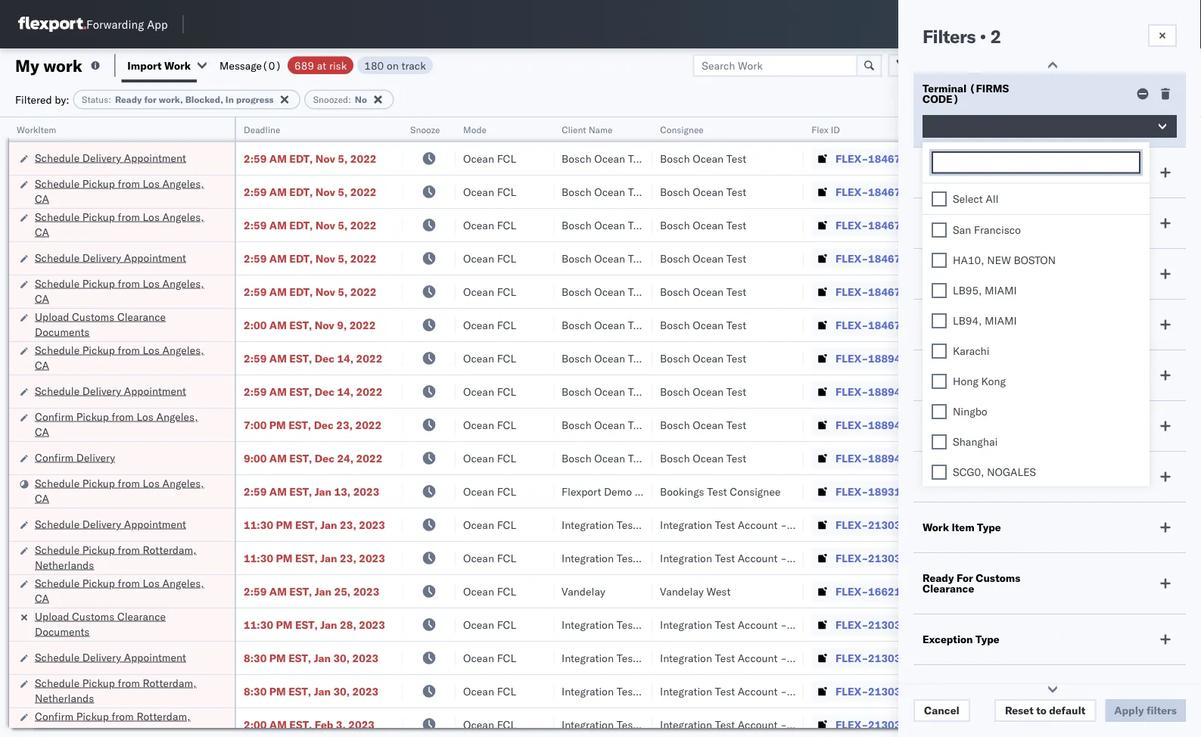 Task type: locate. For each thing, give the bounding box(es) containing it.
lhuu7894563, uetu5238478 up shanghai
[[932, 418, 1087, 431]]

delivery inside the flexport managed delivery
[[923, 694, 965, 707]]

1 vertical spatial schedule pickup from rotterdam, netherlands link
[[35, 675, 215, 706]]

1 horizontal spatial ready
[[923, 571, 954, 585]]

name right 'client'
[[588, 124, 612, 135]]

resize handle column header for client name
[[634, 117, 652, 737]]

deadline down progress
[[244, 124, 280, 135]]

documents inside button
[[35, 325, 90, 338]]

name for client name
[[588, 124, 612, 135]]

12 schedule from the top
[[35, 650, 80, 664]]

4 2:59 from the top
[[244, 252, 267, 265]]

appointment for 4th schedule delivery appointment link from the bottom
[[124, 251, 186, 264]]

6 am from the top
[[269, 318, 287, 331]]

1 vertical spatial 11:30 pm est, jan 23, 2023
[[244, 551, 385, 565]]

nyku9743990
[[932, 651, 1007, 664], [932, 684, 1007, 697]]

1 horizontal spatial vandelay
[[660, 585, 704, 598]]

west
[[706, 585, 731, 598]]

0 vertical spatial flex-2130384
[[836, 651, 914, 664]]

est, up 2:00 am est, feb 3, 2023
[[289, 685, 311, 698]]

rotterdam, inside confirm pickup from rotterdam, netherlands
[[137, 710, 190, 723]]

1 : from the left
[[108, 94, 111, 105]]

1 upload customs clearance documents link from the top
[[35, 309, 215, 339]]

: for status
[[108, 94, 111, 105]]

maeu9408431 for 11:30 pm est, jan 23, 2023
[[1031, 551, 1107, 565]]

customs
[[72, 310, 114, 323], [976, 571, 1020, 585], [72, 610, 114, 623]]

2 miami from the top
[[985, 314, 1017, 327]]

flex id
[[811, 124, 840, 135]]

2023 down 2:59 am est, jan 13, 2023
[[359, 518, 385, 531]]

5 hlxu6269489, from the top
[[1013, 285, 1090, 298]]

0 horizontal spatial numbers
[[932, 130, 970, 141]]

schedule pickup from rotterdam, netherlands button
[[35, 542, 215, 574], [35, 675, 215, 707]]

gvcu5265864 up exception type
[[932, 618, 1007, 631]]

15 flex- from the top
[[836, 618, 868, 631]]

confirm pickup from rotterdam, netherlands link
[[35, 709, 215, 737]]

4 - from the top
[[780, 651, 787, 664]]

0 vertical spatial 30,
[[333, 651, 350, 664]]

0 vertical spatial upload customs clearance documents link
[[35, 309, 215, 339]]

flex-1889466 button
[[811, 348, 917, 369], [811, 348, 917, 369], [811, 381, 917, 402], [811, 381, 917, 402], [811, 414, 917, 436], [811, 414, 917, 436], [811, 448, 917, 469], [811, 448, 917, 469]]

0 vertical spatial 11:30
[[244, 518, 273, 531]]

schedule delivery appointment button down workitem button on the top of the page
[[35, 150, 186, 167]]

rotterdam, for 8:30 pm est, jan 30, 2023
[[143, 676, 196, 689]]

clearance inside button
[[117, 310, 166, 323]]

4 lhuu7894563, uetu5238478 from the top
[[932, 451, 1087, 464]]

0 vertical spatial 2:59 am est, dec 14, 2022
[[244, 352, 382, 365]]

consignee name
[[923, 216, 1008, 230]]

8:30
[[244, 651, 267, 664], [244, 685, 267, 698]]

operator
[[923, 470, 968, 483]]

2:59 am est, jan 13, 2023
[[244, 485, 379, 498]]

1 2:00 from the top
[[244, 318, 267, 331]]

delivery up confirm pickup from rotterdam, netherlands
[[82, 650, 121, 664]]

(0)
[[262, 59, 282, 72]]

(firms
[[969, 82, 1009, 95]]

deadline button
[[236, 120, 387, 135]]

in
[[225, 94, 234, 105]]

4 schedule pickup from los angeles, ca link from the top
[[35, 342, 215, 373]]

3 ca from the top
[[35, 292, 49, 305]]

1662119
[[868, 585, 914, 598]]

1 documents from the top
[[35, 325, 90, 338]]

2 schedule delivery appointment button from the top
[[35, 250, 186, 267]]

angeles, inside confirm pickup from los angeles, ca
[[156, 410, 198, 423]]

gvcu5265864 down msdu7304509
[[932, 518, 1007, 531]]

schedule pickup from los angeles, ca link for fourth schedule pickup from los angeles, ca button
[[35, 342, 215, 373]]

1 vertical spatial 14,
[[337, 385, 354, 398]]

flexport managed delivery
[[923, 683, 1014, 707]]

6 schedule from the top
[[35, 343, 80, 356]]

resize handle column header
[[216, 117, 235, 737], [384, 117, 403, 737], [437, 117, 456, 737], [536, 117, 554, 737], [634, 117, 652, 737], [786, 117, 804, 737], [907, 117, 925, 737], [1005, 117, 1023, 737], [1174, 117, 1192, 737]]

0 vertical spatial zimu3048342
[[1031, 651, 1103, 664]]

2:59 am est, dec 14, 2022 up the 7:00 pm est, dec 23, 2022 at left bottom
[[244, 385, 382, 398]]

confirm inside confirm pickup from los angeles, ca
[[35, 410, 73, 423]]

23, down 13,
[[340, 518, 356, 531]]

exception
[[923, 633, 973, 646]]

numbers right mbl/mawb at right top
[[1086, 124, 1123, 135]]

deadline down karachi
[[923, 369, 968, 382]]

1 30, from the top
[[333, 651, 350, 664]]

lhuu7894563, up the scg0, in the right bottom of the page
[[932, 451, 1011, 464]]

2023 down 28,
[[352, 651, 379, 664]]

1 vertical spatial upload customs clearance documents
[[35, 610, 166, 638]]

1 vertical spatial flexport
[[923, 683, 965, 697]]

reset to default button
[[994, 699, 1096, 722]]

2 ca from the top
[[35, 225, 49, 238]]

11:30 pm est, jan 23, 2023 up '2:59 am est, jan 25, 2023'
[[244, 551, 385, 565]]

3 1846748 from the top
[[868, 218, 914, 232]]

8:30 down the 11:30 pm est, jan 28, 2023
[[244, 651, 267, 664]]

dec up the 7:00 pm est, dec 23, 2022 at left bottom
[[315, 385, 335, 398]]

2 vertical spatial 11:30
[[244, 618, 273, 631]]

lhuu7894563, uetu5238478 up nogales at bottom right
[[932, 451, 1087, 464]]

1 vertical spatial type
[[976, 633, 1000, 646]]

schedule delivery appointment for 5th schedule delivery appointment link from the bottom
[[35, 151, 186, 164]]

2 vertical spatial netherlands
[[35, 725, 94, 737]]

0 vertical spatial upload
[[35, 310, 69, 323]]

1 horizontal spatial flexport
[[923, 683, 965, 697]]

rotterdam, for 11:30 pm est, jan 23, 2023
[[143, 543, 196, 556]]

netherlands for 8:30 pm est, jan 30, 2023
[[35, 691, 94, 705]]

2 vertical spatial test123456
[[1031, 252, 1095, 265]]

1 horizontal spatial numbers
[[1086, 124, 1123, 135]]

gvcu5265864 up for
[[932, 551, 1007, 564]]

0 horizontal spatial deadline
[[244, 124, 280, 135]]

9,
[[337, 318, 347, 331]]

0 horizontal spatial date
[[960, 419, 984, 433]]

23, up 24,
[[336, 418, 353, 431]]

14, up the 7:00 pm est, dec 23, 2022 at left bottom
[[337, 385, 354, 398]]

2 hlxu8034992 from the top
[[1093, 185, 1167, 198]]

consignee inside button
[[660, 124, 704, 135]]

0 vertical spatial customs
[[72, 310, 114, 323]]

2 schedule pickup from rotterdam, netherlands link from the top
[[35, 675, 215, 706]]

clearance inside ready for customs clearance
[[923, 582, 974, 595]]

1 vertical spatial 8:30 pm est, jan 30, 2023
[[244, 685, 379, 698]]

vandelay for vandelay west
[[660, 585, 704, 598]]

jan down 13,
[[320, 518, 337, 531]]

0 vertical spatial miami
[[985, 283, 1017, 297]]

10 fcl from the top
[[497, 451, 516, 465]]

1846748
[[868, 152, 914, 165], [868, 185, 914, 198], [868, 218, 914, 232], [868, 252, 914, 265], [868, 285, 914, 298], [868, 318, 914, 331]]

8:30 pm est, jan 30, 2023 down the 11:30 pm est, jan 28, 2023
[[244, 651, 379, 664]]

1 schedule pickup from los angeles, ca link from the top
[[35, 176, 215, 206]]

4 2:59 am edt, nov 5, 2022 from the top
[[244, 252, 377, 265]]

file exception button
[[920, 54, 1024, 77], [920, 54, 1024, 77]]

2 integration from the top
[[660, 551, 712, 565]]

flex-1846748
[[836, 152, 914, 165], [836, 185, 914, 198], [836, 218, 914, 232], [836, 252, 914, 265], [836, 285, 914, 298], [836, 318, 914, 331]]

1 - from the top
[[780, 518, 787, 531]]

ceau7522281, down select
[[932, 218, 1010, 231]]

ceau7522281, down vessel name
[[932, 285, 1010, 298]]

schedule delivery appointment button up confirm pickup from los angeles, ca
[[35, 383, 186, 400]]

2 vertical spatial 23,
[[340, 551, 356, 565]]

0 vertical spatial netherlands
[[35, 558, 94, 571]]

rotterdam, for 2:00 am est, feb 3, 2023
[[137, 710, 190, 723]]

4 hlxu8034992 from the top
[[1093, 251, 1167, 265]]

1 vertical spatial ready
[[923, 571, 954, 585]]

4 karl from the top
[[790, 651, 809, 664]]

appointment
[[124, 151, 186, 164], [124, 251, 186, 264], [124, 384, 186, 397], [124, 517, 186, 531], [124, 650, 186, 664]]

schedule
[[35, 151, 80, 164], [35, 177, 80, 190], [35, 210, 80, 223], [35, 251, 80, 264], [35, 277, 80, 290], [35, 343, 80, 356], [35, 384, 80, 397], [35, 476, 80, 490], [35, 517, 80, 531], [35, 543, 80, 556], [35, 576, 80, 590], [35, 650, 80, 664], [35, 676, 80, 689]]

1 5, from the top
[[338, 152, 348, 165]]

1 horizontal spatial :
[[348, 94, 351, 105]]

integration
[[660, 518, 712, 531], [660, 551, 712, 565], [660, 618, 712, 631], [660, 651, 712, 664], [660, 685, 712, 698], [660, 718, 712, 731]]

miami for lb95, miami
[[985, 283, 1017, 297]]

test
[[628, 152, 648, 165], [726, 152, 746, 165], [628, 185, 648, 198], [726, 185, 746, 198], [628, 218, 648, 232], [726, 218, 746, 232], [628, 252, 648, 265], [726, 252, 746, 265], [628, 285, 648, 298], [726, 285, 746, 298], [628, 318, 648, 331], [726, 318, 746, 331], [628, 352, 648, 365], [726, 352, 746, 365], [628, 385, 648, 398], [726, 385, 746, 398], [628, 418, 648, 431], [726, 418, 746, 431], [628, 451, 648, 465], [726, 451, 746, 465], [707, 485, 727, 498], [715, 518, 735, 531], [715, 551, 735, 565], [715, 618, 735, 631], [715, 651, 735, 664], [715, 685, 735, 698], [715, 718, 735, 731]]

0 vertical spatial 8:30 pm est, jan 30, 2023
[[244, 651, 379, 664]]

2 ceau7522281, from the top
[[932, 185, 1010, 198]]

list box
[[923, 184, 1150, 737]]

30, down 28,
[[333, 651, 350, 664]]

1893174
[[868, 485, 914, 498]]

flex-2130384 down flex-1662119
[[836, 651, 914, 664]]

0 vertical spatial 11:30 pm est, jan 23, 2023
[[244, 518, 385, 531]]

2 flex-2130387 from the top
[[836, 551, 914, 565]]

schedule delivery appointment down workitem button on the top of the page
[[35, 151, 186, 164]]

0 vertical spatial work
[[164, 59, 191, 72]]

2:00 am est, feb 3, 2023
[[244, 718, 375, 731]]

flex-1893174
[[836, 485, 914, 498]]

uetu5238478 down lb94, miami
[[1013, 351, 1087, 364]]

schedule delivery appointment link up confirm pickup from rotterdam, netherlands
[[35, 650, 186, 665]]

upload customs clearance documents link
[[35, 309, 215, 339], [35, 609, 215, 639]]

pm up 2:00 am est, feb 3, 2023
[[269, 685, 286, 698]]

name down all
[[978, 216, 1008, 230]]

0 vertical spatial 2130384
[[868, 651, 914, 664]]

flex-2130387
[[836, 518, 914, 531], [836, 551, 914, 565], [836, 618, 914, 631], [836, 718, 914, 731]]

delivery left managed
[[923, 694, 965, 707]]

1 horizontal spatial deadline
[[923, 369, 968, 382]]

2 flex-2130384 from the top
[[836, 685, 914, 698]]

pm down the 11:30 pm est, jan 28, 2023
[[269, 651, 286, 664]]

1 vertical spatial nyku9743990
[[932, 684, 1007, 697]]

jan left 25,
[[315, 585, 332, 598]]

4 schedule delivery appointment from the top
[[35, 517, 186, 531]]

16 fcl from the top
[[497, 651, 516, 664]]

1 vertical spatial flex-2130384
[[836, 685, 914, 698]]

2:00
[[244, 318, 267, 331], [244, 718, 267, 731]]

: up workitem button on the top of the page
[[108, 94, 111, 105]]

0 vertical spatial maeu9408431
[[1031, 551, 1107, 565]]

1 vertical spatial 30,
[[333, 685, 350, 698]]

date down the lb95, miami
[[1007, 318, 1031, 331]]

1 vertical spatial 2:59 am est, dec 14, 2022
[[244, 385, 382, 398]]

2 2:59 am edt, nov 5, 2022 from the top
[[244, 185, 377, 198]]

8 resize handle column header from the left
[[1005, 117, 1023, 737]]

0 horizontal spatial :
[[108, 94, 111, 105]]

schedule for 6th schedule pickup from los angeles, ca button from the top of the page
[[35, 576, 80, 590]]

status : ready for work, blocked, in progress
[[82, 94, 274, 105]]

Search Work text field
[[693, 54, 858, 77]]

delivery up karachi
[[962, 318, 1004, 331]]

0 vertical spatial 14,
[[337, 352, 354, 365]]

1 vertical spatial clearance
[[923, 582, 974, 595]]

4 flex-1846748 from the top
[[836, 252, 914, 265]]

est, up the 11:30 pm est, jan 28, 2023
[[289, 585, 312, 598]]

1 2:59 from the top
[[244, 152, 267, 165]]

jan up feb
[[314, 685, 331, 698]]

flexport inside the flexport managed delivery
[[923, 683, 965, 697]]

3 ceau7522281, hlxu6269489, hlxu8034992 from the top
[[932, 218, 1167, 231]]

0 vertical spatial rotterdam,
[[143, 543, 196, 556]]

confirm inside confirm pickup from rotterdam, netherlands
[[35, 710, 73, 723]]

5 2:59 from the top
[[244, 285, 267, 298]]

snooze
[[410, 124, 440, 135]]

2 schedule pickup from los angeles, ca link from the top
[[35, 209, 215, 240]]

lhuu7894563, up shanghai
[[932, 418, 1011, 431]]

schedule delivery appointment link up confirm pickup from los angeles, ca
[[35, 383, 186, 398]]

7 ca from the top
[[35, 591, 49, 605]]

netherlands for 11:30 pm est, jan 23, 2023
[[35, 558, 94, 571]]

0 vertical spatial 8:30
[[244, 651, 267, 664]]

ceau7522281, up carrier name
[[932, 151, 1010, 165]]

deadline
[[244, 124, 280, 135], [923, 369, 968, 382]]

1 netherlands from the top
[[35, 558, 94, 571]]

filtered by:
[[15, 93, 69, 106]]

1 vertical spatial 8:30
[[244, 685, 267, 698]]

1 vertical spatial upload
[[35, 610, 69, 623]]

1 vertical spatial test123456
[[1031, 218, 1095, 232]]

scg0,
[[953, 465, 984, 478]]

11:30 pm est, jan 23, 2023 down 2:59 am est, jan 13, 2023
[[244, 518, 385, 531]]

numbers inside container numbers
[[932, 130, 970, 141]]

8 flex- from the top
[[836, 385, 868, 398]]

18 flex- from the top
[[836, 718, 868, 731]]

6 1846748 from the top
[[868, 318, 914, 331]]

nov for 3rd schedule pickup from los angeles, ca button from the top
[[315, 285, 335, 298]]

jan up 25,
[[320, 551, 337, 565]]

8:30 pm est, jan 30, 2023
[[244, 651, 379, 664], [244, 685, 379, 698]]

flexport. image
[[18, 17, 86, 32]]

4 schedule pickup from los angeles, ca button from the top
[[35, 342, 215, 374]]

account
[[738, 518, 778, 531], [738, 551, 778, 565], [738, 618, 778, 631], [738, 651, 778, 664], [738, 685, 778, 698], [738, 718, 778, 731]]

1 horizontal spatial work
[[923, 521, 949, 534]]

3 schedule delivery appointment button from the top
[[35, 383, 186, 400]]

1 maeu9408431 from the top
[[1031, 551, 1107, 565]]

flexport for flexport managed delivery
[[923, 683, 965, 697]]

2 netherlands from the top
[[35, 691, 94, 705]]

hong kong
[[953, 374, 1006, 387]]

schedule delivery appointment for 4th schedule delivery appointment link from the bottom
[[35, 251, 186, 264]]

ceau7522281, up vessel name
[[932, 251, 1010, 265]]

None checkbox
[[932, 191, 947, 206], [932, 222, 947, 237], [932, 313, 947, 328], [932, 191, 947, 206], [932, 222, 947, 237], [932, 313, 947, 328]]

1 vertical spatial rotterdam,
[[143, 676, 196, 689]]

lhuu7894563, uetu5238478 up kong
[[932, 351, 1087, 364]]

resize handle column header for workitem
[[216, 117, 235, 737]]

2 account from the top
[[738, 551, 778, 565]]

11:30 up '2:59 am est, jan 25, 2023'
[[244, 551, 273, 565]]

bosch ocean test
[[562, 152, 648, 165], [660, 152, 746, 165], [562, 185, 648, 198], [660, 185, 746, 198], [562, 218, 648, 232], [660, 218, 746, 232], [562, 252, 648, 265], [660, 252, 746, 265], [562, 285, 648, 298], [660, 285, 746, 298], [562, 318, 648, 331], [660, 318, 746, 331], [562, 352, 648, 365], [660, 352, 746, 365], [562, 385, 648, 398], [660, 385, 746, 398], [562, 418, 648, 431], [660, 418, 746, 431], [562, 451, 648, 465], [660, 451, 746, 465]]

0 vertical spatial test123456
[[1031, 152, 1095, 165]]

14,
[[337, 352, 354, 365], [337, 385, 354, 398]]

2 resize handle column header from the left
[[384, 117, 403, 737]]

4 gvcu5265864 from the top
[[932, 717, 1007, 731]]

name for carrier name
[[961, 166, 991, 179]]

arrival date
[[923, 419, 984, 433]]

3 netherlands from the top
[[35, 725, 94, 737]]

2 vertical spatial rotterdam,
[[137, 710, 190, 723]]

vandelay for vandelay
[[562, 585, 605, 598]]

1 flex-1889466 from the top
[[836, 352, 914, 365]]

0 vertical spatial clearance
[[117, 310, 166, 323]]

0 vertical spatial flexport
[[562, 485, 601, 498]]

0 vertical spatial confirm
[[35, 410, 73, 423]]

0 vertical spatial date
[[1007, 318, 1031, 331]]

zimu3048342
[[1031, 651, 1103, 664], [1031, 685, 1103, 698]]

from inside confirm pickup from rotterdam, netherlands
[[112, 710, 134, 723]]

2 documents from the top
[[35, 625, 90, 638]]

container
[[932, 118, 973, 129]]

1 vertical spatial schedule pickup from rotterdam, netherlands button
[[35, 675, 215, 707]]

2023
[[353, 485, 379, 498], [359, 518, 385, 531], [359, 551, 385, 565], [353, 585, 379, 598], [359, 618, 385, 631], [352, 651, 379, 664], [352, 685, 379, 698], [348, 718, 375, 731]]

uetu5238478 up nogales at bottom right
[[1013, 418, 1087, 431]]

work right the import
[[164, 59, 191, 72]]

3 edt, from the top
[[289, 218, 313, 232]]

0 vertical spatial 23,
[[336, 418, 353, 431]]

5 edt, from the top
[[289, 285, 313, 298]]

0 vertical spatial schedule pickup from rotterdam, netherlands button
[[35, 542, 215, 574]]

0 vertical spatial schedule pickup from rotterdam, netherlands
[[35, 543, 196, 571]]

2:00 am est, nov 9, 2022
[[244, 318, 376, 331]]

test123456 right the 'new'
[[1031, 252, 1095, 265]]

name down ha10,
[[958, 267, 987, 280]]

1 vertical spatial 23,
[[340, 518, 356, 531]]

0 vertical spatial nyku9743990
[[932, 651, 1007, 664]]

ceau7522281, hlxu6269489, hlxu8034992
[[932, 151, 1167, 165], [932, 185, 1167, 198], [932, 218, 1167, 231], [932, 251, 1167, 265], [932, 285, 1167, 298], [932, 318, 1167, 331]]

7 resize handle column header from the left
[[907, 117, 925, 737]]

netherlands
[[35, 558, 94, 571], [35, 691, 94, 705], [35, 725, 94, 737]]

3 flex-1889466 from the top
[[836, 418, 914, 431]]

dec down 2:00 am est, nov 9, 2022
[[315, 352, 335, 365]]

lhuu7894563, up hong
[[932, 351, 1011, 364]]

nyku9743990 down exception type
[[932, 651, 1007, 664]]

actions
[[1156, 124, 1187, 135]]

fcl
[[497, 152, 516, 165], [497, 185, 516, 198], [497, 218, 516, 232], [497, 252, 516, 265], [497, 285, 516, 298], [497, 318, 516, 331], [497, 352, 516, 365], [497, 385, 516, 398], [497, 418, 516, 431], [497, 451, 516, 465], [497, 485, 516, 498], [497, 518, 516, 531], [497, 551, 516, 565], [497, 585, 516, 598], [497, 618, 516, 631], [497, 651, 516, 664], [497, 685, 516, 698], [497, 718, 516, 731]]

name for vessel name
[[958, 267, 987, 280]]

3 2:59 am edt, nov 5, 2022 from the top
[[244, 218, 377, 232]]

1 vertical spatial netherlands
[[35, 691, 94, 705]]

ready for customs clearance
[[923, 571, 1020, 595]]

0 vertical spatial deadline
[[244, 124, 280, 135]]

upload
[[35, 310, 69, 323], [35, 610, 69, 623]]

14, down 9,
[[337, 352, 354, 365]]

1 vertical spatial upload customs clearance documents link
[[35, 609, 215, 639]]

resize handle column header for container numbers
[[1005, 117, 1023, 737]]

consignee
[[660, 124, 704, 135], [923, 216, 976, 230], [635, 485, 686, 498], [730, 485, 781, 498]]

name inside client name button
[[588, 124, 612, 135]]

schedule for 3rd schedule delivery appointment button from the bottom of the page
[[35, 384, 80, 397]]

0 horizontal spatial vandelay
[[562, 585, 605, 598]]

4 integration test account - karl lagerfeld from the top
[[660, 651, 857, 664]]

schedule delivery appointment button up upload customs clearance documents button
[[35, 250, 186, 267]]

1 vertical spatial documents
[[35, 625, 90, 638]]

schedule pickup from rotterdam, netherlands link for 8:30
[[35, 675, 215, 706]]

1 vertical spatial maeu9408431
[[1031, 618, 1107, 631]]

schedule pickup from rotterdam, netherlands link
[[35, 542, 215, 573], [35, 675, 215, 706]]

flex-2130384 button
[[811, 647, 917, 669], [811, 647, 917, 669], [811, 681, 917, 702], [811, 681, 917, 702]]

2 vertical spatial confirm
[[35, 710, 73, 723]]

work
[[43, 55, 82, 76]]

pm right 7:00 on the bottom left of page
[[269, 418, 286, 431]]

test123456 down mbl/mawb at right top
[[1031, 152, 1095, 165]]

1 schedule pickup from rotterdam, netherlands link from the top
[[35, 542, 215, 573]]

1 vertical spatial 2:00
[[244, 718, 267, 731]]

2 vandelay from the left
[[660, 585, 704, 598]]

schedule pickup from rotterdam, netherlands
[[35, 543, 196, 571], [35, 676, 196, 705]]

schedule delivery appointment up confirm pickup from los angeles, ca
[[35, 384, 186, 397]]

0 vertical spatial schedule pickup from rotterdam, netherlands link
[[35, 542, 215, 573]]

5 schedule pickup from los angeles, ca link from the top
[[35, 476, 215, 506]]

schedule pickup from los angeles, ca link for 5th schedule pickup from los angeles, ca button from the bottom of the page
[[35, 209, 215, 240]]

•
[[980, 25, 986, 48]]

2130384 down 1662119
[[868, 651, 914, 664]]

name
[[588, 124, 612, 135], [961, 166, 991, 179], [978, 216, 1008, 230], [958, 267, 987, 280]]

1 vertical spatial confirm
[[35, 451, 73, 464]]

5 schedule pickup from los angeles, ca from the top
[[35, 476, 204, 505]]

2023 right 25,
[[353, 585, 379, 598]]

2 fcl from the top
[[497, 185, 516, 198]]

delivery down confirm pickup from los angeles, ca
[[76, 451, 115, 464]]

2:59
[[244, 152, 267, 165], [244, 185, 267, 198], [244, 218, 267, 232], [244, 252, 267, 265], [244, 285, 267, 298], [244, 352, 267, 365], [244, 385, 267, 398], [244, 485, 267, 498], [244, 585, 267, 598]]

snoozed : no
[[313, 94, 367, 105]]

2130384 up cancel 'button'
[[868, 685, 914, 698]]

None checkbox
[[932, 252, 947, 268], [932, 283, 947, 298], [932, 343, 947, 358], [932, 373, 947, 389], [932, 404, 947, 419], [932, 434, 947, 449], [932, 464, 947, 479], [932, 252, 947, 268], [932, 283, 947, 298], [932, 343, 947, 358], [932, 373, 947, 389], [932, 404, 947, 419], [932, 434, 947, 449], [932, 464, 947, 479]]

gvcu5265864 down the flexport managed delivery on the bottom right
[[932, 717, 1007, 731]]

2 vertical spatial customs
[[72, 610, 114, 623]]

12 fcl from the top
[[497, 518, 516, 531]]

1 vertical spatial miami
[[985, 314, 1017, 327]]

2 vertical spatial maeu9408431
[[1031, 718, 1107, 731]]

1 vertical spatial 11:30
[[244, 551, 273, 565]]

nov for 1st schedule pickup from los angeles, ca button from the top
[[315, 185, 335, 198]]

1 vertical spatial customs
[[976, 571, 1020, 585]]

delivery inside button
[[76, 451, 115, 464]]

name up select all
[[961, 166, 991, 179]]

karl
[[790, 518, 809, 531], [790, 551, 809, 565], [790, 618, 809, 631], [790, 651, 809, 664], [790, 685, 809, 698], [790, 718, 809, 731]]

uetu5238478 up maeu9736123
[[1013, 451, 1087, 464]]

pm down 2:59 am est, jan 13, 2023
[[276, 518, 292, 531]]

9 2:59 from the top
[[244, 585, 267, 598]]

numbers inside button
[[1086, 124, 1123, 135]]

2:59 am edt, nov 5, 2022
[[244, 152, 377, 165], [244, 185, 377, 198], [244, 218, 377, 232], [244, 252, 377, 265], [244, 285, 377, 298]]

confirm pickup from los angeles, ca link
[[35, 409, 215, 439]]

los
[[143, 177, 160, 190], [143, 210, 160, 223], [143, 277, 160, 290], [143, 343, 160, 356], [137, 410, 154, 423], [143, 476, 160, 490], [143, 576, 160, 590]]

23, for schedule pickup from rotterdam, netherlands
[[340, 551, 356, 565]]

4 schedule delivery appointment button from the top
[[35, 517, 186, 533]]

upload customs clearance documents inside button
[[35, 310, 166, 338]]

resize handle column header for consignee
[[786, 117, 804, 737]]

12 am from the top
[[269, 718, 287, 731]]

clearance
[[117, 310, 166, 323], [923, 582, 974, 595], [117, 610, 166, 623]]

francisco
[[974, 223, 1021, 236]]

flex-2130384 up cancel 'button'
[[836, 685, 914, 698]]

schedule pickup from rotterdam, netherlands for 8:30 pm est, jan 30, 2023
[[35, 676, 196, 705]]

3 flex-2130387 from the top
[[836, 618, 914, 631]]

3 integration test account - karl lagerfeld from the top
[[660, 618, 857, 631]]

1 vertical spatial zimu3048342
[[1031, 685, 1103, 698]]

am
[[269, 152, 287, 165], [269, 185, 287, 198], [269, 218, 287, 232], [269, 252, 287, 265], [269, 285, 287, 298], [269, 318, 287, 331], [269, 352, 287, 365], [269, 385, 287, 398], [269, 451, 287, 465], [269, 485, 287, 498], [269, 585, 287, 598], [269, 718, 287, 731]]

None text field
[[937, 157, 1139, 170]]

4 schedule pickup from los angeles, ca from the top
[[35, 343, 204, 372]]

lhuu7894563,
[[932, 351, 1011, 364], [932, 384, 1011, 398], [932, 418, 1011, 431], [932, 451, 1011, 464]]

netherlands inside confirm pickup from rotterdam, netherlands
[[35, 725, 94, 737]]

3 uetu5238478 from the top
[[1013, 418, 1087, 431]]

0 vertical spatial upload customs clearance documents
[[35, 310, 166, 338]]

0 horizontal spatial flexport
[[562, 485, 601, 498]]

1 vertical spatial 2130384
[[868, 685, 914, 698]]

forwarding app
[[86, 17, 168, 31]]

14 fcl from the top
[[497, 585, 516, 598]]

2022
[[350, 152, 377, 165], [350, 185, 377, 198], [350, 218, 377, 232], [350, 252, 377, 265], [350, 285, 377, 298], [349, 318, 376, 331], [356, 352, 382, 365], [356, 385, 382, 398], [355, 418, 382, 431], [356, 451, 382, 465]]

miami right the lb94,
[[985, 314, 1017, 327]]

work left "item"
[[923, 521, 949, 534]]

0 horizontal spatial ready
[[115, 94, 142, 105]]

5 resize handle column header from the left
[[634, 117, 652, 737]]

17 fcl from the top
[[497, 685, 516, 698]]

flex-1889466
[[836, 352, 914, 365], [836, 385, 914, 398], [836, 418, 914, 431], [836, 451, 914, 465]]

test123456
[[1031, 152, 1095, 165], [1031, 218, 1095, 232], [1031, 252, 1095, 265]]

numbers down the container
[[932, 130, 970, 141]]

lhuu7894563, up ningbo
[[932, 384, 1011, 398]]

confirm pickup from los angeles, ca button
[[35, 409, 215, 441]]

schedule delivery appointment link down workitem button on the top of the page
[[35, 150, 186, 165]]

work,
[[159, 94, 183, 105]]

maeu9408431 for 2:00 am est, feb 3, 2023
[[1031, 718, 1107, 731]]

1 vertical spatial schedule pickup from rotterdam, netherlands
[[35, 676, 196, 705]]

0 vertical spatial documents
[[35, 325, 90, 338]]

2 vertical spatial clearance
[[117, 610, 166, 623]]

schedule delivery appointment link up upload customs clearance documents button
[[35, 250, 186, 265]]

1 schedule pickup from rotterdam, netherlands button from the top
[[35, 542, 215, 574]]

2023 right 13,
[[353, 485, 379, 498]]

hlxu6269489,
[[1013, 151, 1090, 165], [1013, 185, 1090, 198], [1013, 218, 1090, 231], [1013, 251, 1090, 265], [1013, 285, 1090, 298], [1013, 318, 1090, 331]]

1 uetu5238478 from the top
[[1013, 351, 1087, 364]]

numbers for container numbers
[[932, 130, 970, 141]]

2:00 for 2:00 am est, feb 3, 2023
[[244, 718, 267, 731]]

0 vertical spatial 2:00
[[244, 318, 267, 331]]

track
[[401, 59, 426, 72]]

3 2130387 from the top
[[868, 618, 914, 631]]

nyku9743990 up cancel
[[932, 684, 1007, 697]]

2:59 am est, dec 14, 2022 down 2:00 am est, nov 9, 2022
[[244, 352, 382, 365]]

4 am from the top
[[269, 252, 287, 265]]

2:59 am est, jan 25, 2023
[[244, 585, 379, 598]]

11:30 down '2:59 am est, jan 25, 2023'
[[244, 618, 273, 631]]

schedule pickup from rotterdam, netherlands link for 11:30
[[35, 542, 215, 573]]

new
[[987, 253, 1011, 266]]

5 integration test account - karl lagerfeld from the top
[[660, 685, 857, 698]]

lhuu7894563, uetu5238478 up ningbo
[[932, 384, 1087, 398]]

schedule for schedule pickup from rotterdam, netherlands button associated with 8:30 pm est, jan 30, 2023
[[35, 676, 80, 689]]

ceau7522281, up karachi
[[932, 318, 1010, 331]]

6 account from the top
[[738, 718, 778, 731]]

7:00
[[244, 418, 267, 431]]

6 hlxu6269489, from the top
[[1013, 318, 1090, 331]]



Task type: vqa. For each thing, say whether or not it's contained in the screenshot.


Task type: describe. For each thing, give the bounding box(es) containing it.
1 am from the top
[[269, 152, 287, 165]]

schedule for 3rd schedule pickup from los angeles, ca button from the top
[[35, 277, 80, 290]]

2 11:30 pm est, jan 23, 2023 from the top
[[244, 551, 385, 565]]

filters
[[923, 25, 976, 48]]

180
[[364, 59, 384, 72]]

confirm for confirm pickup from rotterdam, netherlands
[[35, 710, 73, 723]]

1 vertical spatial work
[[923, 521, 949, 534]]

3,
[[336, 718, 346, 731]]

est, down 2:00 am est, nov 9, 2022
[[289, 352, 312, 365]]

5 - from the top
[[780, 685, 787, 698]]

import work
[[127, 59, 191, 72]]

9:00 am est, dec 24, 2022
[[244, 451, 382, 465]]

3 flex- from the top
[[836, 218, 868, 232]]

dec up 9:00 am est, dec 24, 2022
[[314, 418, 334, 431]]

file
[[943, 59, 962, 72]]

blocked,
[[185, 94, 223, 105]]

terminal
[[923, 82, 967, 95]]

import work button
[[127, 59, 191, 72]]

4 edt, from the top
[[289, 252, 313, 265]]

1 flex- from the top
[[836, 152, 868, 165]]

9 flex- from the top
[[836, 418, 868, 431]]

2 test123456 from the top
[[1031, 218, 1095, 232]]

san
[[953, 223, 971, 236]]

est, up 9:00 am est, dec 24, 2022
[[289, 418, 311, 431]]

forwarding app link
[[18, 17, 168, 32]]

vandelay west
[[660, 585, 731, 598]]

consignee button
[[652, 120, 789, 135]]

flex id button
[[804, 120, 910, 135]]

1 schedule pickup from los angeles, ca from the top
[[35, 177, 204, 205]]

schedule for 5th schedule delivery appointment button from the bottom
[[35, 151, 80, 164]]

msdu7304509
[[932, 484, 1009, 498]]

bookings test consignee
[[660, 485, 781, 498]]

mode button
[[456, 120, 539, 135]]

app
[[147, 17, 168, 31]]

shanghai
[[953, 435, 998, 448]]

schedule for first schedule delivery appointment button from the bottom of the page
[[35, 650, 80, 664]]

1 14, from the top
[[337, 352, 354, 365]]

ha10,
[[953, 253, 984, 266]]

boston
[[1014, 253, 1056, 266]]

4 schedule delivery appointment link from the top
[[35, 517, 186, 532]]

confirm delivery button
[[35, 450, 115, 467]]

est, left feb
[[289, 718, 312, 731]]

container numbers
[[932, 118, 973, 141]]

1 vertical spatial deadline
[[923, 369, 968, 382]]

schedule for 2nd schedule delivery appointment button from the bottom of the page
[[35, 517, 80, 531]]

mbl/mawb numbers
[[1031, 124, 1123, 135]]

schedule for fourth schedule delivery appointment button from the bottom
[[35, 251, 80, 264]]

for
[[957, 571, 973, 585]]

schedule delivery appointment for 3rd schedule delivery appointment link from the top
[[35, 384, 186, 397]]

lb95,
[[953, 283, 982, 297]]

2:00 for 2:00 am est, nov 9, 2022
[[244, 318, 267, 331]]

client name
[[562, 124, 612, 135]]

name for consignee name
[[978, 216, 1008, 230]]

upload inside button
[[35, 310, 69, 323]]

est, down 9:00 am est, dec 24, 2022
[[289, 485, 312, 498]]

batch
[[1117, 59, 1147, 72]]

maeu9408431 for 11:30 pm est, jan 28, 2023
[[1031, 618, 1107, 631]]

12 flex- from the top
[[836, 518, 868, 531]]

resize handle column header for mode
[[536, 117, 554, 737]]

delivery up confirm pickup from los angeles, ca
[[82, 384, 121, 397]]

0 vertical spatial ready
[[115, 94, 142, 105]]

miami for lb94, miami
[[985, 314, 1017, 327]]

carrier name
[[923, 166, 991, 179]]

5 fcl from the top
[[497, 285, 516, 298]]

jan left 13,
[[315, 485, 332, 498]]

3 hlxu6269489, from the top
[[1013, 218, 1090, 231]]

pickup inside confirm pickup from los angeles, ca
[[76, 410, 109, 423]]

8 2:59 from the top
[[244, 485, 267, 498]]

progress
[[236, 94, 274, 105]]

15 fcl from the top
[[497, 618, 516, 631]]

nov for 5th schedule pickup from los angeles, ca button from the bottom of the page
[[315, 218, 335, 232]]

est, down 2:59 am est, jan 13, 2023
[[295, 518, 318, 531]]

1 8:30 from the top
[[244, 651, 267, 664]]

customs inside button
[[72, 310, 114, 323]]

flexport for flexport demo consignee
[[562, 485, 601, 498]]

ca inside confirm pickup from los angeles, ca
[[35, 425, 49, 438]]

1 lhuu7894563, uetu5238478 from the top
[[932, 351, 1087, 364]]

pm down '2:59 am est, jan 25, 2023'
[[276, 618, 292, 631]]

0 vertical spatial type
[[977, 521, 1001, 534]]

workitem
[[17, 124, 56, 135]]

dec left 24,
[[315, 451, 335, 465]]

cancel
[[924, 704, 959, 717]]

schedule for fourth schedule pickup from los angeles, ca button
[[35, 343, 80, 356]]

by:
[[55, 93, 69, 106]]

17 flex- from the top
[[836, 685, 868, 698]]

forwarding
[[86, 17, 144, 31]]

schedule pickup from los angeles, ca link for 1st schedule pickup from los angeles, ca button from the top
[[35, 176, 215, 206]]

appointment for 5th schedule delivery appointment link from the bottom
[[124, 151, 186, 164]]

quoted delivery date
[[923, 318, 1031, 331]]

Search Shipments (/) text field
[[911, 13, 1057, 36]]

1 8:30 pm est, jan 30, 2023 from the top
[[244, 651, 379, 664]]

1 schedule delivery appointment button from the top
[[35, 150, 186, 167]]

28,
[[340, 618, 356, 631]]

4 ocean fcl from the top
[[463, 252, 516, 265]]

1 2130387 from the top
[[868, 518, 914, 531]]

4 ca from the top
[[35, 358, 49, 372]]

1 1889466 from the top
[[868, 352, 914, 365]]

mbl/mawb numbers button
[[1023, 120, 1197, 135]]

customs inside ready for customs clearance
[[976, 571, 1020, 585]]

2023 up '2:59 am est, jan 25, 2023'
[[359, 551, 385, 565]]

2 - from the top
[[780, 551, 787, 565]]

appointment for 2nd schedule delivery appointment link from the bottom of the page
[[124, 517, 186, 531]]

1 gvcu5265864 from the top
[[932, 518, 1007, 531]]

carrier
[[923, 166, 959, 179]]

at
[[317, 59, 326, 72]]

1 2:59 am est, dec 14, 2022 from the top
[[244, 352, 382, 365]]

arrival
[[923, 419, 957, 433]]

schedule delivery appointment for 1st schedule delivery appointment link from the bottom
[[35, 650, 186, 664]]

jan down the 11:30 pm est, jan 28, 2023
[[314, 651, 331, 664]]

appointment for 1st schedule delivery appointment link from the bottom
[[124, 650, 186, 664]]

confirm for confirm pickup from los angeles, ca
[[35, 410, 73, 423]]

0 horizontal spatial work
[[164, 59, 191, 72]]

2
[[990, 25, 1001, 48]]

14 flex- from the top
[[836, 585, 868, 598]]

1 vertical spatial date
[[960, 419, 984, 433]]

filters • 2
[[923, 25, 1001, 48]]

schedule pickup from los angeles, ca link for second schedule pickup from los angeles, ca button from the bottom of the page
[[35, 476, 215, 506]]

2 2130384 from the top
[[868, 685, 914, 698]]

delivery up upload customs clearance documents button
[[82, 251, 121, 264]]

2 ocean fcl from the top
[[463, 185, 516, 198]]

all
[[986, 192, 999, 205]]

from inside confirm pickup from los angeles, ca
[[112, 410, 134, 423]]

nogales
[[987, 465, 1036, 478]]

4 lagerfeld from the top
[[812, 651, 857, 664]]

list box containing select all
[[923, 184, 1150, 737]]

9 am from the top
[[269, 451, 287, 465]]

6 integration from the top
[[660, 718, 712, 731]]

2 flex-1889466 from the top
[[836, 385, 914, 398]]

3 schedule delivery appointment link from the top
[[35, 383, 186, 398]]

deadline inside button
[[244, 124, 280, 135]]

1 ceau7522281, hlxu6269489, hlxu8034992 from the top
[[932, 151, 1167, 165]]

upload customs clearance documents button
[[35, 309, 215, 341]]

lb95, miami
[[953, 283, 1017, 297]]

4 ceau7522281, from the top
[[932, 251, 1010, 265]]

confirm pickup from los angeles, ca
[[35, 410, 198, 438]]

est, down '2:59 am est, jan 25, 2023'
[[295, 618, 318, 631]]

8 fcl from the top
[[497, 385, 516, 398]]

schedule delivery appointment for 2nd schedule delivery appointment link from the bottom of the page
[[35, 517, 186, 531]]

select all
[[953, 192, 999, 205]]

4 2130387 from the top
[[868, 718, 914, 731]]

6 schedule pickup from los angeles, ca from the top
[[35, 576, 204, 605]]

11:30 pm est, jan 28, 2023
[[244, 618, 385, 631]]

schedule for 5th schedule pickup from los angeles, ca button from the bottom of the page
[[35, 210, 80, 223]]

4 flex-1889466 from the top
[[836, 451, 914, 465]]

import
[[127, 59, 162, 72]]

2 11:30 from the top
[[244, 551, 273, 565]]

vessel name
[[923, 267, 987, 280]]

netherlands for 2:00 am est, feb 3, 2023
[[35, 725, 94, 737]]

2 schedule pickup from los angeles, ca from the top
[[35, 210, 204, 238]]

mbl/mawb
[[1031, 124, 1083, 135]]

6 fcl from the top
[[497, 318, 516, 331]]

11 flex- from the top
[[836, 485, 868, 498]]

2023 right 28,
[[359, 618, 385, 631]]

6 ceau7522281, hlxu6269489, hlxu8034992 from the top
[[932, 318, 1167, 331]]

id
[[831, 124, 840, 135]]

2 2130387 from the top
[[868, 551, 914, 565]]

5 ceau7522281, hlxu6269489, hlxu8034992 from the top
[[932, 285, 1167, 298]]

2 gvcu5265864 from the top
[[932, 551, 1007, 564]]

4 integration from the top
[[660, 651, 712, 664]]

2 30, from the top
[[333, 685, 350, 698]]

no
[[355, 94, 367, 105]]

schedule for second schedule pickup from los angeles, ca button from the bottom of the page
[[35, 476, 80, 490]]

est, down the 11:30 pm est, jan 28, 2023
[[289, 651, 311, 664]]

delivery down workitem button on the top of the page
[[82, 151, 121, 164]]

confirm delivery
[[35, 451, 115, 464]]

1 horizontal spatial date
[[1007, 318, 1031, 331]]

3 resize handle column header from the left
[[437, 117, 456, 737]]

resize handle column header for flex id
[[907, 117, 925, 737]]

est, up '2:59 am est, jan 25, 2023'
[[295, 551, 318, 565]]

1 fcl from the top
[[497, 152, 516, 165]]

container numbers button
[[925, 114, 1008, 142]]

4 account from the top
[[738, 651, 778, 664]]

2023 up 2:00 am est, feb 3, 2023
[[352, 685, 379, 698]]

: for snoozed
[[348, 94, 351, 105]]

schedule pickup from rotterdam, netherlands button for 11:30 pm est, jan 23, 2023
[[35, 542, 215, 574]]

scg0, nogales
[[953, 465, 1036, 478]]

client
[[562, 124, 586, 135]]

1 integration test account - karl lagerfeld from the top
[[660, 518, 857, 531]]

ready inside ready for customs clearance
[[923, 571, 954, 585]]

jan left 28,
[[320, 618, 337, 631]]

10 flex- from the top
[[836, 451, 868, 465]]

18 fcl from the top
[[497, 718, 516, 731]]

180 on track
[[364, 59, 426, 72]]

est, up 2:59 am est, jan 13, 2023
[[289, 451, 312, 465]]

5 schedule pickup from los angeles, ca button from the top
[[35, 476, 215, 507]]

numbers for mbl/mawb numbers
[[1086, 124, 1123, 135]]

status
[[82, 94, 108, 105]]

1 flex-2130387 from the top
[[836, 518, 914, 531]]

4 lhuu7894563, from the top
[[932, 451, 1011, 464]]

3 lhuu7894563, uetu5238478 from the top
[[932, 418, 1087, 431]]

ha10, new boston
[[953, 253, 1056, 266]]

7 fcl from the top
[[497, 352, 516, 365]]

7:00 pm est, dec 23, 2022
[[244, 418, 382, 431]]

5 flex-1846748 from the top
[[836, 285, 914, 298]]

los inside confirm pickup from los angeles, ca
[[137, 410, 154, 423]]

3 ceau7522281, from the top
[[932, 218, 1010, 231]]

code)
[[923, 92, 959, 106]]

appointment for 3rd schedule delivery appointment link from the top
[[124, 384, 186, 397]]

1 lagerfeld from the top
[[812, 518, 857, 531]]

delivery down confirm delivery button
[[82, 517, 121, 531]]

5 2:59 am edt, nov 5, 2022 from the top
[[244, 285, 377, 298]]

lb94, miami
[[953, 314, 1017, 327]]

2023 right '3,'
[[348, 718, 375, 731]]

message (0)
[[220, 59, 282, 72]]

11 am from the top
[[269, 585, 287, 598]]

pickup inside confirm pickup from rotterdam, netherlands
[[76, 710, 109, 723]]

bookings
[[660, 485, 704, 498]]

schedule pickup from rotterdam, netherlands for 11:30 pm est, jan 23, 2023
[[35, 543, 196, 571]]

2 schedule pickup from los angeles, ca button from the top
[[35, 209, 215, 241]]

2 uetu5238478 from the top
[[1013, 384, 1087, 398]]

schedule for 1st schedule pickup from los angeles, ca button from the top
[[35, 177, 80, 190]]

schedule for schedule pickup from rotterdam, netherlands button corresponding to 11:30 pm est, jan 23, 2023
[[35, 543, 80, 556]]

6 karl from the top
[[790, 718, 809, 731]]

flex
[[811, 124, 828, 135]]

7 2:59 from the top
[[244, 385, 267, 398]]

for
[[144, 94, 157, 105]]

3 lagerfeld from the top
[[812, 618, 857, 631]]

vessel
[[923, 267, 955, 280]]

resize handle column header for deadline
[[384, 117, 403, 737]]

3 hlxu8034992 from the top
[[1093, 218, 1167, 231]]

6 integration test account - karl lagerfeld from the top
[[660, 718, 857, 731]]

1 hlxu8034992 from the top
[[1093, 151, 1167, 165]]

23, for confirm pickup from los angeles, ca
[[336, 418, 353, 431]]

17 ocean fcl from the top
[[463, 685, 516, 698]]

9 fcl from the top
[[497, 418, 516, 431]]

schedule pickup from los angeles, ca link for 6th schedule pickup from los angeles, ca button from the top of the page
[[35, 576, 215, 606]]

est, left 9,
[[289, 318, 312, 331]]

16 ocean fcl from the top
[[463, 651, 516, 664]]

san francisco
[[953, 223, 1021, 236]]

1 flex-1846748 from the top
[[836, 152, 914, 165]]

my
[[15, 55, 39, 76]]

filtered
[[15, 93, 52, 106]]

7 am from the top
[[269, 352, 287, 365]]

2 edt, from the top
[[289, 185, 313, 198]]

ningbo
[[953, 405, 987, 418]]

pm up '2:59 am est, jan 25, 2023'
[[276, 551, 292, 565]]

schedule pickup from los angeles, ca link for 3rd schedule pickup from los angeles, ca button from the top
[[35, 276, 215, 306]]

1 11:30 pm est, jan 23, 2023 from the top
[[244, 518, 385, 531]]

5 5, from the top
[[338, 285, 348, 298]]

schedule pickup from rotterdam, netherlands button for 8:30 pm est, jan 30, 2023
[[35, 675, 215, 707]]

batch action
[[1117, 59, 1183, 72]]

hong
[[953, 374, 978, 387]]

risk
[[329, 59, 347, 72]]

select
[[953, 192, 983, 205]]

managed
[[968, 683, 1014, 697]]

est, up the 7:00 pm est, dec 23, 2022 at left bottom
[[289, 385, 312, 398]]

confirm for confirm delivery
[[35, 451, 73, 464]]

demo
[[604, 485, 632, 498]]

nov for upload customs clearance documents button
[[315, 318, 334, 331]]



